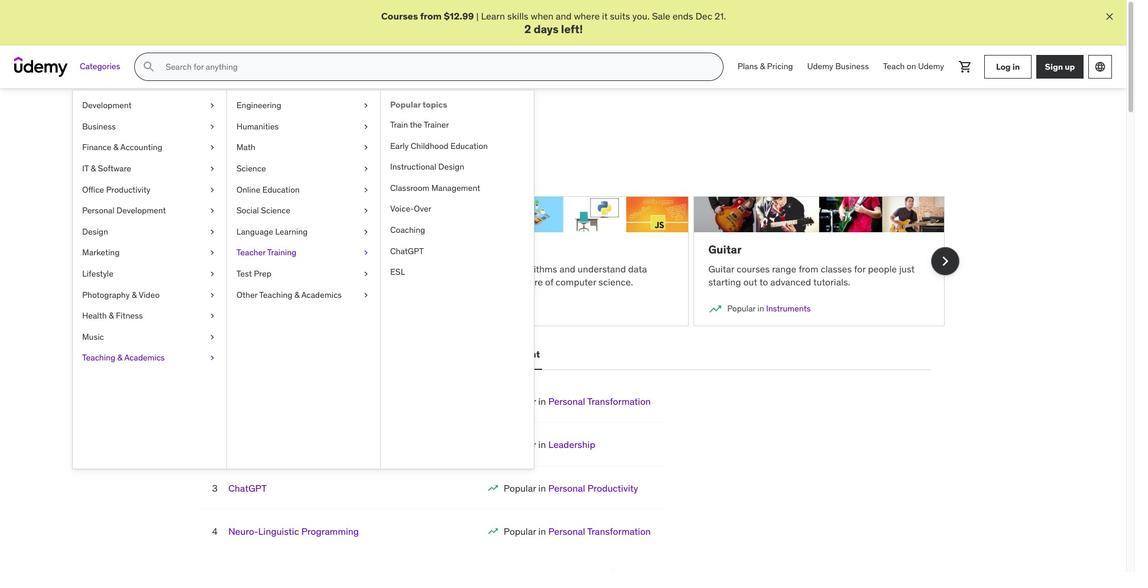 Task type: describe. For each thing, give the bounding box(es) containing it.
Search for anything text field
[[163, 57, 709, 77]]

advanced
[[771, 276, 812, 288]]

science inside 'link'
[[237, 163, 266, 174]]

finance
[[82, 142, 111, 153]]

popular and trending topics
[[181, 117, 378, 135]]

1 personal transformation link from the top
[[549, 396, 651, 408]]

accounting
[[120, 142, 162, 153]]

childhood
[[411, 141, 449, 151]]

1 horizontal spatial teaching
[[259, 290, 293, 300]]

1 vertical spatial science
[[261, 205, 291, 216]]

other teaching & academics
[[237, 290, 342, 300]]

learn inside the courses from $12.99 | learn skills when and where it suits you. sale ends dec 21. 2 days left!
[[481, 10, 505, 22]]

train the trainer link
[[381, 115, 534, 136]]

sign up link
[[1037, 55, 1084, 79]]

& for pricing
[[761, 61, 766, 72]]

teaching & academics link
[[73, 348, 227, 369]]

classes
[[821, 263, 852, 275]]

classroom management
[[390, 183, 481, 193]]

teach
[[884, 61, 905, 72]]

instruments link
[[767, 304, 811, 314]]

test
[[237, 269, 252, 279]]

where
[[574, 10, 600, 22]]

range
[[773, 263, 797, 275]]

transformation for 1st personal transformation "link" from the bottom
[[588, 526, 651, 538]]

humanities
[[237, 121, 279, 132]]

xsmall image for development
[[208, 100, 217, 112]]

xsmall image for other teaching & academics
[[361, 290, 371, 301]]

coaching
[[390, 225, 426, 235]]

machine learning
[[196, 243, 291, 257]]

just
[[900, 263, 915, 275]]

bestselling button
[[196, 341, 251, 369]]

xsmall image for design
[[208, 226, 217, 238]]

early childhood education
[[390, 141, 488, 151]]

xsmall image for science
[[361, 163, 371, 175]]

plans & pricing
[[738, 61, 794, 72]]

office productivity link
[[73, 180, 227, 201]]

5 cell from the top
[[504, 569, 651, 573]]

academics inside 'link'
[[124, 353, 165, 363]]

lifestyle link
[[73, 264, 227, 285]]

education inside teacher training element
[[451, 141, 488, 151]]

0 horizontal spatial business
[[82, 121, 116, 132]]

personal productivity link
[[549, 483, 639, 494]]

learn to build algorithms and understand data structures at the core of computer science.
[[452, 263, 647, 288]]

development for the personal development link
[[117, 205, 166, 216]]

how
[[389, 263, 407, 275]]

personal for 4th "cell"
[[549, 526, 586, 538]]

something
[[208, 151, 253, 162]]

3
[[212, 483, 218, 494]]

from inside the courses from $12.99 | learn skills when and where it suits you. sale ends dec 21. 2 days left!
[[420, 10, 442, 22]]

2 personal transformation link from the top
[[549, 526, 651, 538]]

personal for fifth "cell" from the bottom of the page
[[549, 396, 586, 408]]

design inside 'link'
[[439, 162, 465, 172]]

popular in image for machine learning
[[196, 302, 210, 316]]

teach on udemy
[[884, 61, 945, 72]]

4
[[212, 526, 218, 538]]

xsmall image for test prep
[[361, 269, 371, 280]]

neuro-linguistic programming
[[228, 526, 359, 538]]

or
[[323, 151, 332, 162]]

finance & accounting link
[[73, 137, 227, 159]]

0 horizontal spatial skills
[[426, 151, 447, 162]]

2
[[525, 22, 532, 36]]

the inside 'link'
[[410, 119, 422, 130]]

topics inside teacher training element
[[423, 100, 448, 110]]

guitar for guitar courses range from classes for people just starting out to advanced tutorials.
[[709, 263, 735, 275]]

trending
[[271, 117, 333, 135]]

popular in image for guitar
[[709, 302, 723, 316]]

fitness
[[116, 311, 143, 321]]

|
[[477, 10, 479, 22]]

& for software
[[91, 163, 96, 174]]

it
[[82, 163, 89, 174]]

left!
[[561, 22, 583, 36]]

prep
[[254, 269, 272, 279]]

out
[[744, 276, 758, 288]]

use statistical probability to teach computers how to learn from data.
[[196, 263, 417, 288]]

popular in leadership
[[504, 439, 596, 451]]

design link
[[73, 222, 227, 243]]

xsmall image for finance & accounting
[[208, 142, 217, 154]]

science.
[[599, 276, 634, 288]]

photography & video
[[82, 290, 160, 300]]

& for fitness
[[109, 311, 114, 321]]

from inside the use statistical probability to teach computers how to learn from data.
[[220, 276, 239, 288]]

in for personal productivity link
[[539, 483, 546, 494]]

computer
[[556, 276, 597, 288]]

build
[[490, 263, 510, 275]]

early
[[390, 141, 409, 151]]

test prep link
[[227, 264, 380, 285]]

classroom management link
[[381, 178, 534, 199]]

xsmall image for it & software
[[208, 163, 217, 175]]

language
[[237, 226, 273, 237]]

train the trainer
[[390, 119, 449, 130]]

to left teach
[[305, 263, 314, 275]]

to inside guitar courses range from classes for people just starting out to advanced tutorials.
[[760, 276, 769, 288]]

in for leadership "link"
[[539, 439, 546, 451]]

4 cell from the top
[[504, 526, 651, 538]]

learn for learn something completely new or improve your existing skills
[[181, 151, 205, 162]]

instruments
[[767, 304, 811, 314]]

popular in image for popular in personal productivity
[[488, 483, 499, 494]]

xsmall image for office productivity
[[208, 184, 217, 196]]

1 horizontal spatial academics
[[302, 290, 342, 300]]

of
[[546, 276, 554, 288]]

classroom
[[390, 183, 430, 193]]

log
[[997, 61, 1011, 72]]

1 horizontal spatial chatgpt link
[[381, 241, 534, 262]]

in for 1st personal transformation "link" from the bottom
[[539, 526, 546, 538]]

management
[[432, 183, 481, 193]]

popular in image for popular in personal transformation
[[488, 526, 499, 538]]

and inside the courses from $12.99 | learn skills when and where it suits you. sale ends dec 21. 2 days left!
[[556, 10, 572, 22]]

new
[[304, 151, 321, 162]]

& for video
[[132, 290, 137, 300]]

xsmall image for online education
[[361, 184, 371, 196]]

online
[[237, 184, 261, 195]]

xsmall image for teacher training
[[361, 248, 371, 259]]

carousel element
[[181, 182, 960, 341]]

courses
[[737, 263, 770, 275]]

teacher
[[237, 248, 266, 258]]

math
[[237, 142, 255, 153]]

learn to build algorithms and understand data structures at the core of computer science. link
[[438, 196, 689, 327]]

to right how at the left of page
[[409, 263, 417, 275]]

data.
[[242, 276, 263, 288]]

over
[[414, 204, 432, 214]]

improve
[[334, 151, 368, 162]]

popular in
[[215, 304, 252, 314]]

voice-
[[390, 204, 414, 214]]

instructional design link
[[381, 157, 534, 178]]



Task type: vqa. For each thing, say whether or not it's contained in the screenshot.
fifth Free from the bottom
no



Task type: locate. For each thing, give the bounding box(es) containing it.
xsmall image inside 'it & software' link
[[208, 163, 217, 175]]

0 vertical spatial transformation
[[588, 396, 651, 408]]

popular in image down learn
[[196, 302, 210, 316]]

1 vertical spatial transformation
[[588, 526, 651, 538]]

& inside 'link'
[[117, 353, 123, 363]]

in up the popular in leadership
[[539, 396, 546, 408]]

from left $12.99
[[420, 10, 442, 22]]

$12.99
[[444, 10, 474, 22]]

xsmall image inside teaching & academics 'link'
[[208, 353, 217, 364]]

science up the online
[[237, 163, 266, 174]]

1 popular in image from the top
[[488, 483, 499, 494]]

1 vertical spatial education
[[263, 184, 300, 195]]

0 vertical spatial guitar
[[709, 243, 742, 257]]

leadership link
[[549, 439, 596, 451]]

learn for learn to build algorithms and understand data structures at the core of computer science.
[[452, 263, 477, 275]]

& down the use statistical probability to teach computers how to learn from data.
[[295, 290, 300, 300]]

chatgpt link up structures
[[381, 241, 534, 262]]

0 horizontal spatial learn
[[181, 151, 205, 162]]

other
[[237, 290, 258, 300]]

and up left!
[[556, 10, 572, 22]]

xsmall image for business
[[208, 121, 217, 133]]

1 horizontal spatial chatgpt
[[390, 246, 424, 256]]

in down the popular in leadership
[[539, 483, 546, 494]]

submit search image
[[142, 60, 156, 74]]

understand
[[578, 263, 626, 275]]

skills inside the courses from $12.99 | learn skills when and where it suits you. sale ends dec 21. 2 days left!
[[508, 10, 529, 22]]

& for accounting
[[113, 142, 119, 153]]

xsmall image down your
[[361, 163, 371, 175]]

0 vertical spatial chatgpt link
[[381, 241, 534, 262]]

0 horizontal spatial popular in image
[[196, 302, 210, 316]]

to right out
[[760, 276, 769, 288]]

and up computer
[[560, 263, 576, 275]]

productivity
[[106, 184, 151, 195], [588, 483, 639, 494]]

development inside "button"
[[480, 349, 540, 361]]

teacher training link
[[227, 243, 380, 264]]

1 cell from the top
[[504, 396, 651, 408]]

& inside "link"
[[113, 142, 119, 153]]

xsmall image
[[208, 100, 217, 112], [361, 100, 371, 112], [208, 121, 217, 133], [208, 142, 217, 154], [208, 163, 217, 175], [361, 184, 371, 196], [208, 226, 217, 238], [361, 226, 371, 238], [208, 248, 217, 259], [361, 248, 371, 259], [361, 269, 371, 280], [208, 290, 217, 301], [361, 290, 371, 301], [208, 311, 217, 322], [208, 332, 217, 343], [208, 353, 217, 364]]

teach on udemy link
[[877, 53, 952, 81]]

cell
[[504, 396, 651, 408], [504, 439, 596, 451], [504, 483, 639, 494], [504, 526, 651, 538], [504, 569, 651, 573]]

1 guitar from the top
[[709, 243, 742, 257]]

education up social science
[[263, 184, 300, 195]]

teach
[[316, 263, 339, 275]]

1 udemy from the left
[[808, 61, 834, 72]]

& left video
[[132, 290, 137, 300]]

engineering
[[237, 100, 281, 111]]

the right at
[[508, 276, 522, 288]]

starting
[[709, 276, 742, 288]]

popular in image
[[196, 302, 210, 316], [709, 302, 723, 316]]

social science
[[237, 205, 291, 216]]

marketing
[[82, 248, 120, 258]]

popular in personal transformation up leadership on the bottom of page
[[504, 396, 651, 408]]

your
[[370, 151, 388, 162]]

0 vertical spatial productivity
[[106, 184, 151, 195]]

xsmall image inside "finance & accounting" "link"
[[208, 142, 217, 154]]

2 horizontal spatial learn
[[481, 10, 505, 22]]

learning down language learning
[[244, 243, 291, 257]]

udemy right pricing
[[808, 61, 834, 72]]

1 vertical spatial popular in personal transformation
[[504, 526, 651, 538]]

software
[[98, 163, 131, 174]]

1 horizontal spatial from
[[420, 10, 442, 22]]

topics up improve
[[335, 117, 378, 135]]

xsmall image for personal development
[[208, 205, 217, 217]]

design
[[439, 162, 465, 172], [82, 226, 108, 237]]

from down statistical
[[220, 276, 239, 288]]

0 vertical spatial education
[[451, 141, 488, 151]]

computers
[[342, 263, 387, 275]]

1 horizontal spatial learn
[[452, 263, 477, 275]]

2 udemy from the left
[[919, 61, 945, 72]]

bestselling
[[198, 349, 249, 361]]

xsmall image for language learning
[[361, 226, 371, 238]]

& right 'finance'
[[113, 142, 119, 153]]

finance & accounting
[[82, 142, 162, 153]]

popular in image down starting
[[709, 302, 723, 316]]

0 vertical spatial skills
[[508, 10, 529, 22]]

2 popular in personal transformation from the top
[[504, 526, 651, 538]]

1 popular in image from the left
[[196, 302, 210, 316]]

0 horizontal spatial academics
[[124, 353, 165, 363]]

academics down the use statistical probability to teach computers how to learn from data.
[[302, 290, 342, 300]]

trainer
[[424, 119, 449, 130]]

transformation for second personal transformation "link" from the bottom of the page
[[588, 396, 651, 408]]

next image
[[936, 252, 955, 271]]

chatgpt right 3
[[228, 483, 267, 494]]

xsmall image for humanities
[[361, 121, 371, 133]]

0 vertical spatial business
[[836, 61, 870, 72]]

0 vertical spatial development
[[82, 100, 132, 111]]

xsmall image
[[361, 121, 371, 133], [361, 142, 371, 154], [361, 163, 371, 175], [208, 184, 217, 196], [208, 205, 217, 217], [361, 205, 371, 217], [208, 269, 217, 280]]

the inside learn to build algorithms and understand data structures at the core of computer science.
[[508, 276, 522, 288]]

& for academics
[[117, 353, 123, 363]]

guitar for guitar
[[709, 243, 742, 257]]

language learning link
[[227, 222, 380, 243]]

social
[[237, 205, 259, 216]]

2 popular in image from the top
[[488, 526, 499, 538]]

udemy image
[[14, 57, 68, 77]]

transformation
[[588, 396, 651, 408], [588, 526, 651, 538]]

learning inside carousel element
[[244, 243, 291, 257]]

personal transformation link up leadership on the bottom of page
[[549, 396, 651, 408]]

0 vertical spatial design
[[439, 162, 465, 172]]

0 vertical spatial personal development
[[82, 205, 166, 216]]

xsmall image for music
[[208, 332, 217, 343]]

xsmall image inside social science link
[[361, 205, 371, 217]]

chatgpt up how at the left of page
[[390, 246, 424, 256]]

productivity inside 'office productivity' link
[[106, 184, 151, 195]]

learn right |
[[481, 10, 505, 22]]

0 vertical spatial and
[[556, 10, 572, 22]]

the right train
[[410, 119, 422, 130]]

machine
[[196, 243, 242, 257]]

and inside learn to build algorithms and understand data structures at the core of computer science.
[[560, 263, 576, 275]]

xsmall image left voice-
[[361, 205, 371, 217]]

development for personal development "button"
[[480, 349, 540, 361]]

personal transformation link down personal productivity link
[[549, 526, 651, 538]]

1 vertical spatial learn
[[181, 151, 205, 162]]

xsmall image inside "health & fitness" link
[[208, 311, 217, 322]]

in for second personal transformation "link" from the bottom of the page
[[539, 396, 546, 408]]

1 vertical spatial learning
[[244, 243, 291, 257]]

voice-over
[[390, 204, 432, 214]]

days
[[534, 22, 559, 36]]

1 vertical spatial personal development
[[438, 349, 540, 361]]

personal inside "button"
[[438, 349, 478, 361]]

0 vertical spatial academics
[[302, 290, 342, 300]]

suits
[[610, 10, 631, 22]]

0 horizontal spatial teaching
[[82, 353, 115, 363]]

0 vertical spatial the
[[410, 119, 422, 130]]

health
[[82, 311, 107, 321]]

popular in personal transformation for 1st personal transformation "link" from the bottom
[[504, 526, 651, 538]]

0 vertical spatial popular in image
[[488, 483, 499, 494]]

you.
[[633, 10, 650, 22]]

probability
[[258, 263, 303, 275]]

xsmall image up your
[[361, 121, 371, 133]]

popular in instruments
[[728, 304, 811, 314]]

xsmall image for social science
[[361, 205, 371, 217]]

xsmall image inside design link
[[208, 226, 217, 238]]

popular in personal productivity
[[504, 483, 639, 494]]

sign up
[[1046, 61, 1076, 72]]

learning
[[275, 226, 308, 237], [244, 243, 291, 257]]

0 horizontal spatial chatgpt link
[[228, 483, 267, 494]]

to up structures
[[479, 263, 487, 275]]

& right plans
[[761, 61, 766, 72]]

0 horizontal spatial topics
[[335, 117, 378, 135]]

xsmall image down machine
[[208, 269, 217, 280]]

in inside 'link'
[[1013, 61, 1021, 72]]

popular in personal transformation for second personal transformation "link" from the bottom of the page
[[504, 396, 651, 408]]

learning up training
[[275, 226, 308, 237]]

and down 'engineering'
[[241, 117, 268, 135]]

0 horizontal spatial the
[[410, 119, 422, 130]]

0 vertical spatial teaching
[[259, 290, 293, 300]]

learning for machine learning
[[244, 243, 291, 257]]

from up advanced
[[799, 263, 819, 275]]

1 horizontal spatial business
[[836, 61, 870, 72]]

in for instruments link
[[758, 304, 765, 314]]

learning for language learning
[[275, 226, 308, 237]]

personal development
[[82, 205, 166, 216], [438, 349, 540, 361]]

xsmall image inside math link
[[361, 142, 371, 154]]

xsmall image for teaching & academics
[[208, 353, 217, 364]]

business up 'finance'
[[82, 121, 116, 132]]

plans
[[738, 61, 759, 72]]

2 cell from the top
[[504, 439, 596, 451]]

teaching inside 'link'
[[82, 353, 115, 363]]

xsmall image inside 'lifestyle' link
[[208, 269, 217, 280]]

neuro-linguistic programming link
[[228, 526, 359, 538]]

social science link
[[227, 201, 380, 222]]

education
[[451, 141, 488, 151], [263, 184, 300, 195]]

tutorials.
[[814, 276, 851, 288]]

to inside learn to build algorithms and understand data structures at the core of computer science.
[[479, 263, 487, 275]]

academics down "music" link
[[124, 353, 165, 363]]

0 vertical spatial science
[[237, 163, 266, 174]]

online education link
[[227, 180, 380, 201]]

& right health
[[109, 311, 114, 321]]

office
[[82, 184, 104, 195]]

xsmall image inside 'office productivity' link
[[208, 184, 217, 196]]

xsmall image inside 'other teaching & academics' link
[[361, 290, 371, 301]]

2 vertical spatial learn
[[452, 263, 477, 275]]

engineering link
[[227, 95, 380, 116]]

0 vertical spatial learn
[[481, 10, 505, 22]]

development link
[[73, 95, 227, 116]]

teaching down music
[[82, 353, 115, 363]]

education down train the trainer 'link'
[[451, 141, 488, 151]]

xsmall image inside "music" link
[[208, 332, 217, 343]]

0 horizontal spatial udemy
[[808, 61, 834, 72]]

learn up structures
[[452, 263, 477, 275]]

xsmall image left the online
[[208, 184, 217, 196]]

business left the teach
[[836, 61, 870, 72]]

from inside guitar courses range from classes for people just starting out to advanced tutorials.
[[799, 263, 819, 275]]

0 horizontal spatial chatgpt
[[228, 483, 267, 494]]

1 vertical spatial design
[[82, 226, 108, 237]]

when
[[531, 10, 554, 22]]

0 horizontal spatial productivity
[[106, 184, 151, 195]]

teaching & academics
[[82, 353, 165, 363]]

for
[[855, 263, 866, 275]]

chatgpt inside teacher training element
[[390, 246, 424, 256]]

guitar inside guitar courses range from classes for people just starting out to advanced tutorials.
[[709, 263, 735, 275]]

2 transformation from the top
[[588, 526, 651, 538]]

personal development link
[[73, 201, 227, 222]]

coaching link
[[381, 220, 534, 241]]

3 cell from the top
[[504, 483, 639, 494]]

1 vertical spatial teaching
[[82, 353, 115, 363]]

early childhood education link
[[381, 136, 534, 157]]

1 vertical spatial skills
[[426, 151, 447, 162]]

ends
[[673, 10, 694, 22]]

0 vertical spatial chatgpt
[[390, 246, 424, 256]]

1 horizontal spatial popular in image
[[709, 302, 723, 316]]

existing
[[391, 151, 424, 162]]

xsmall image for photography & video
[[208, 290, 217, 301]]

xsmall image inside development link
[[208, 100, 217, 112]]

xsmall image inside online education link
[[361, 184, 371, 196]]

2 vertical spatial from
[[220, 276, 239, 288]]

1 vertical spatial business
[[82, 121, 116, 132]]

office productivity
[[82, 184, 151, 195]]

linguistic
[[258, 526, 299, 538]]

0 vertical spatial personal transformation link
[[549, 396, 651, 408]]

design down early childhood education link
[[439, 162, 465, 172]]

learn inside learn to build algorithms and understand data structures at the core of computer science.
[[452, 263, 477, 275]]

0 vertical spatial topics
[[423, 100, 448, 110]]

choose a language image
[[1095, 61, 1107, 73]]

1 horizontal spatial topics
[[423, 100, 448, 110]]

teaching down prep
[[259, 290, 293, 300]]

1 vertical spatial topics
[[335, 117, 378, 135]]

1 vertical spatial development
[[117, 205, 166, 216]]

chatgpt link right 3
[[228, 483, 267, 494]]

chatgpt
[[390, 246, 424, 256], [228, 483, 267, 494]]

courses
[[382, 10, 418, 22]]

0 horizontal spatial design
[[82, 226, 108, 237]]

xsmall image inside humanities link
[[361, 121, 371, 133]]

health & fitness
[[82, 311, 143, 321]]

xsmall image inside business link
[[208, 121, 217, 133]]

science
[[237, 163, 266, 174], [261, 205, 291, 216]]

popular in image
[[488, 483, 499, 494], [488, 526, 499, 538]]

0 horizontal spatial from
[[220, 276, 239, 288]]

xsmall image inside engineering "link"
[[361, 100, 371, 112]]

popular
[[390, 100, 421, 110], [181, 117, 239, 135], [215, 304, 243, 314], [728, 304, 756, 314], [504, 396, 536, 408], [504, 439, 536, 451], [504, 483, 536, 494], [504, 526, 536, 538]]

popular in personal transformation down popular in personal productivity
[[504, 526, 651, 538]]

in down popular in personal productivity
[[539, 526, 546, 538]]

xsmall image inside the personal development link
[[208, 205, 217, 217]]

1 horizontal spatial education
[[451, 141, 488, 151]]

learn something completely new or improve your existing skills
[[181, 151, 447, 162]]

1 vertical spatial productivity
[[588, 483, 639, 494]]

humanities link
[[227, 116, 380, 137]]

2 vertical spatial and
[[560, 263, 576, 275]]

structures
[[452, 276, 496, 288]]

in down other
[[245, 304, 252, 314]]

1 vertical spatial chatgpt
[[228, 483, 267, 494]]

udemy
[[808, 61, 834, 72], [919, 61, 945, 72]]

xsmall image for math
[[361, 142, 371, 154]]

udemy business
[[808, 61, 870, 72]]

personal for third "cell" from the bottom of the page
[[549, 483, 586, 494]]

2 popular in image from the left
[[709, 302, 723, 316]]

categories button
[[73, 53, 127, 81]]

1 horizontal spatial the
[[508, 276, 522, 288]]

0 vertical spatial from
[[420, 10, 442, 22]]

development
[[82, 100, 132, 111], [117, 205, 166, 216], [480, 349, 540, 361]]

1 vertical spatial from
[[799, 263, 819, 275]]

up
[[1066, 61, 1076, 72]]

1 horizontal spatial udemy
[[919, 61, 945, 72]]

in right log
[[1013, 61, 1021, 72]]

1 vertical spatial personal transformation link
[[549, 526, 651, 538]]

0 horizontal spatial personal development
[[82, 205, 166, 216]]

personal development for the personal development link
[[82, 205, 166, 216]]

shopping cart with 0 items image
[[959, 60, 973, 74]]

1 horizontal spatial skills
[[508, 10, 529, 22]]

video
[[139, 290, 160, 300]]

0 vertical spatial learning
[[275, 226, 308, 237]]

esl
[[390, 267, 406, 278]]

1 horizontal spatial productivity
[[588, 483, 639, 494]]

1 popular in personal transformation from the top
[[504, 396, 651, 408]]

it
[[602, 10, 608, 22]]

science up language learning
[[261, 205, 291, 216]]

in left leadership "link"
[[539, 439, 546, 451]]

2 vertical spatial development
[[480, 349, 540, 361]]

popular inside teacher training element
[[390, 100, 421, 110]]

xsmall image inside language learning link
[[361, 226, 371, 238]]

topics up trainer
[[423, 100, 448, 110]]

test prep
[[237, 269, 272, 279]]

1 vertical spatial chatgpt link
[[228, 483, 267, 494]]

1 horizontal spatial design
[[439, 162, 465, 172]]

learn left something
[[181, 151, 205, 162]]

1 vertical spatial and
[[241, 117, 268, 135]]

1 vertical spatial academics
[[124, 353, 165, 363]]

personal development for personal development "button"
[[438, 349, 540, 361]]

math link
[[227, 137, 380, 159]]

xsmall image for engineering
[[361, 100, 371, 112]]

in left instruments link
[[758, 304, 765, 314]]

xsmall image for lifestyle
[[208, 269, 217, 280]]

xsmall image left the early
[[361, 142, 371, 154]]

log in
[[997, 61, 1021, 72]]

business link
[[73, 116, 227, 137]]

& down "music" link
[[117, 353, 123, 363]]

udemy right on
[[919, 61, 945, 72]]

design up 'marketing'
[[82, 226, 108, 237]]

xsmall image for marketing
[[208, 248, 217, 259]]

personal development inside "button"
[[438, 349, 540, 361]]

xsmall image left social
[[208, 205, 217, 217]]

in
[[1013, 61, 1021, 72], [245, 304, 252, 314], [758, 304, 765, 314], [539, 396, 546, 408], [539, 439, 546, 451], [539, 483, 546, 494], [539, 526, 546, 538]]

0 horizontal spatial education
[[263, 184, 300, 195]]

2 horizontal spatial from
[[799, 263, 819, 275]]

& right it
[[91, 163, 96, 174]]

sale
[[652, 10, 671, 22]]

0 vertical spatial popular in personal transformation
[[504, 396, 651, 408]]

1 vertical spatial popular in image
[[488, 526, 499, 538]]

xsmall image inside the photography & video link
[[208, 290, 217, 301]]

xsmall image inside teacher training link
[[361, 248, 371, 259]]

1 transformation from the top
[[588, 396, 651, 408]]

2 guitar from the top
[[709, 263, 735, 275]]

xsmall image for health & fitness
[[208, 311, 217, 322]]

1 horizontal spatial personal development
[[438, 349, 540, 361]]

udemy business link
[[801, 53, 877, 81]]

teacher training element
[[380, 91, 534, 469]]

to
[[305, 263, 314, 275], [409, 263, 417, 275], [479, 263, 487, 275], [760, 276, 769, 288]]

xsmall image inside science 'link'
[[361, 163, 371, 175]]

1 vertical spatial guitar
[[709, 263, 735, 275]]

1 vertical spatial the
[[508, 276, 522, 288]]

xsmall image inside test prep link
[[361, 269, 371, 280]]

close image
[[1105, 11, 1116, 22]]

xsmall image inside marketing link
[[208, 248, 217, 259]]



